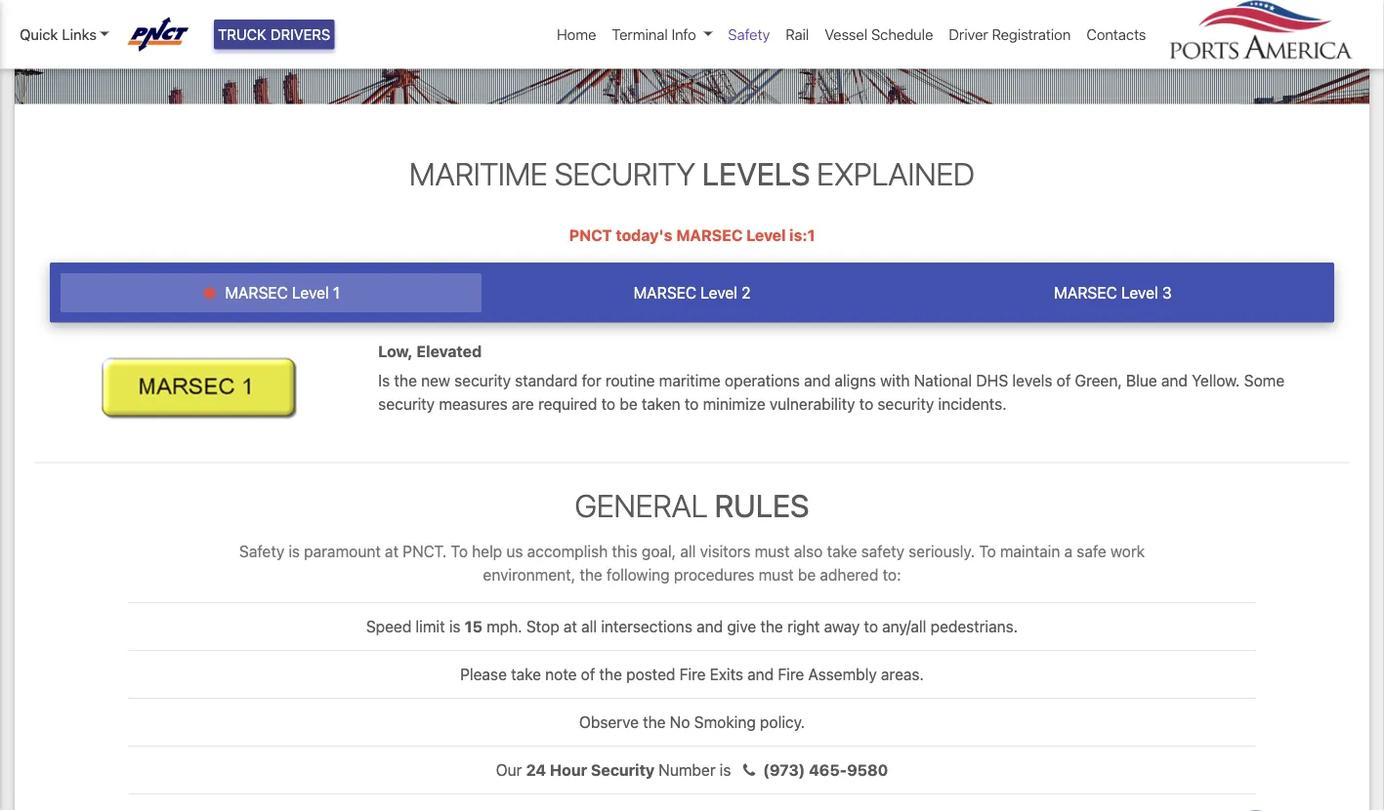 Task type: locate. For each thing, give the bounding box(es) containing it.
limit
[[416, 618, 445, 636]]

0 vertical spatial be
[[620, 395, 637, 413]]

maritime
[[659, 371, 721, 390]]

1 vertical spatial be
[[798, 566, 816, 585]]

us
[[506, 543, 523, 561]]

observe
[[579, 713, 639, 732]]

1 horizontal spatial security
[[454, 371, 511, 390]]

all right stop
[[581, 618, 597, 636]]

1 horizontal spatial levels
[[1012, 371, 1052, 390]]

0 vertical spatial is
[[289, 543, 300, 561]]

0 horizontal spatial take
[[511, 666, 541, 684]]

of
[[1056, 371, 1071, 390], [581, 666, 595, 684]]

the inside is the new security standard for routine maritime operations and aligns with national dhs levels of green, blue and yellow. some security measures are required to be taken to minimize vulnerability to security incidents.
[[394, 371, 417, 390]]

0 horizontal spatial security
[[378, 395, 435, 413]]

security up "today's"
[[555, 155, 695, 192]]

speed limit is 15 mph. stop at all intersections and give the right away to any/all pedestrians.
[[366, 618, 1018, 636]]

general
[[575, 487, 708, 524]]

level left '3'
[[1121, 284, 1158, 302]]

0 horizontal spatial be
[[620, 395, 637, 413]]

level for marsec level 1
[[292, 284, 329, 302]]

1 horizontal spatial fire
[[778, 666, 804, 684]]

to
[[601, 395, 615, 413], [685, 395, 699, 413], [859, 395, 873, 413], [864, 618, 878, 636]]

pnct.
[[403, 543, 447, 561]]

marsec level 2
[[633, 284, 751, 302]]

vessel
[[825, 26, 868, 43]]

quick
[[20, 26, 58, 43]]

security
[[555, 155, 695, 192], [591, 761, 654, 780]]

environment,
[[483, 566, 575, 585]]

levels right dhs at right top
[[1012, 371, 1052, 390]]

away
[[824, 618, 860, 636]]

yellow.
[[1192, 371, 1240, 390]]

0 horizontal spatial is
[[289, 543, 300, 561]]

0 horizontal spatial fire
[[679, 666, 706, 684]]

must left also
[[755, 543, 790, 561]]

0 horizontal spatial all
[[581, 618, 597, 636]]

is
[[378, 371, 390, 390]]

0 horizontal spatial at
[[385, 543, 399, 561]]

is left phone icon
[[720, 761, 731, 780]]

security down the with
[[877, 395, 934, 413]]

1 vertical spatial is
[[449, 618, 461, 636]]

marsec left '3'
[[1054, 284, 1117, 302]]

must up 'right'
[[759, 566, 794, 585]]

2 vertical spatial is
[[720, 761, 731, 780]]

routine
[[605, 371, 655, 390]]

to down "maritime"
[[685, 395, 699, 413]]

levels inside is the new security standard for routine maritime operations and aligns with national dhs levels of green, blue and yellow. some security measures are required to be taken to minimize vulnerability to security incidents.
[[1012, 371, 1052, 390]]

1 horizontal spatial is
[[449, 618, 461, 636]]

all
[[680, 543, 696, 561], [581, 618, 597, 636]]

to left help
[[451, 543, 468, 561]]

1 vertical spatial at
[[563, 618, 577, 636]]

is left paramount
[[289, 543, 300, 561]]

our
[[496, 761, 522, 780]]

and up vulnerability
[[804, 371, 831, 390]]

green,
[[1075, 371, 1122, 390]]

be down routine
[[620, 395, 637, 413]]

take inside "safety is paramount at pnct. to help us accomplish this goal, all visitors must also take safety seriously. to maintain a safe work environment,             the following procedures must be adhered to:"
[[827, 543, 857, 561]]

level for marsec level 3
[[1121, 284, 1158, 302]]

any/all
[[882, 618, 926, 636]]

contacts link
[[1079, 16, 1154, 53]]

security down is
[[378, 395, 435, 413]]

goal,
[[642, 543, 676, 561]]

marsec level 2 link
[[482, 274, 902, 313]]

1 horizontal spatial at
[[563, 618, 577, 636]]

info
[[672, 26, 696, 43]]

safety inside safety 'link'
[[728, 26, 770, 43]]

marsec level 1
[[221, 284, 340, 302]]

truck
[[218, 26, 267, 43]]

posted
[[626, 666, 675, 684]]

marsec for marsec level 1
[[225, 284, 288, 302]]

safety for safety
[[728, 26, 770, 43]]

minimize
[[703, 395, 765, 413]]

is inside "safety is paramount at pnct. to help us accomplish this goal, all visitors must also take safety seriously. to maintain a safe work environment,             the following procedures must be adhered to:"
[[289, 543, 300, 561]]

right
[[787, 618, 820, 636]]

work
[[1110, 543, 1145, 561]]

driver registration link
[[941, 16, 1079, 53]]

1 horizontal spatial be
[[798, 566, 816, 585]]

0 horizontal spatial safety
[[239, 543, 284, 561]]

and left give
[[696, 618, 723, 636]]

2 horizontal spatial is
[[720, 761, 731, 780]]

is
[[289, 543, 300, 561], [449, 618, 461, 636], [720, 761, 731, 780]]

1 vertical spatial security
[[591, 761, 654, 780]]

maintain
[[1000, 543, 1060, 561]]

some
[[1244, 371, 1284, 390]]

security down the observe
[[591, 761, 654, 780]]

marsec left 1
[[225, 284, 288, 302]]

fire up policy.
[[778, 666, 804, 684]]

today's
[[616, 226, 672, 245]]

be down also
[[798, 566, 816, 585]]

0 vertical spatial take
[[827, 543, 857, 561]]

level left 1
[[292, 284, 329, 302]]

the down accomplish
[[580, 566, 602, 585]]

registration
[[992, 26, 1071, 43]]

and right exits
[[747, 666, 774, 684]]

tab list
[[50, 263, 1334, 323]]

of left green,
[[1056, 371, 1071, 390]]

phone image
[[735, 763, 763, 779]]

of right note in the bottom of the page
[[581, 666, 595, 684]]

level
[[746, 226, 786, 245], [292, 284, 329, 302], [701, 284, 737, 302], [1121, 284, 1158, 302]]

1 vertical spatial must
[[759, 566, 794, 585]]

safety
[[728, 26, 770, 43], [239, 543, 284, 561]]

0 vertical spatial at
[[385, 543, 399, 561]]

levels up is:1 at the top
[[702, 155, 810, 192]]

fire left exits
[[679, 666, 706, 684]]

0 vertical spatial levels
[[702, 155, 810, 192]]

1 horizontal spatial all
[[680, 543, 696, 561]]

marsec for marsec level 3
[[1054, 284, 1117, 302]]

maritime
[[409, 155, 548, 192]]

is:1
[[789, 226, 815, 245]]

operations
[[725, 371, 800, 390]]

seriously.
[[909, 543, 975, 561]]

0 horizontal spatial to
[[451, 543, 468, 561]]

take up adhered in the bottom right of the page
[[827, 543, 857, 561]]

safety inside "safety is paramount at pnct. to help us accomplish this goal, all visitors must also take safety seriously. to maintain a safe work environment,             the following procedures must be adhered to:"
[[239, 543, 284, 561]]

safety left paramount
[[239, 543, 284, 561]]

at inside "safety is paramount at pnct. to help us accomplish this goal, all visitors must also take safety seriously. to maintain a safe work environment,             the following procedures must be adhered to:"
[[385, 543, 399, 561]]

0 horizontal spatial of
[[581, 666, 595, 684]]

links
[[62, 26, 97, 43]]

observe the no smoking policy.
[[579, 713, 805, 732]]

2 fire from the left
[[778, 666, 804, 684]]

security
[[454, 371, 511, 390], [378, 395, 435, 413], [877, 395, 934, 413]]

pnct today's marsec level is:1
[[569, 226, 815, 245]]

take left note in the bottom of the page
[[511, 666, 541, 684]]

0 vertical spatial security
[[555, 155, 695, 192]]

to left maintain
[[979, 543, 996, 561]]

our 24 hour security number is
[[496, 761, 735, 780]]

1 vertical spatial all
[[581, 618, 597, 636]]

safety for safety is paramount at pnct. to help us accomplish this goal, all visitors must also take safety seriously. to maintain a safe work environment,             the following procedures must be adhered to:
[[239, 543, 284, 561]]

1 horizontal spatial take
[[827, 543, 857, 561]]

0 vertical spatial all
[[680, 543, 696, 561]]

rules
[[714, 487, 809, 524]]

0 vertical spatial of
[[1056, 371, 1071, 390]]

0 vertical spatial must
[[755, 543, 790, 561]]

at right stop
[[563, 618, 577, 636]]

mph.
[[486, 618, 522, 636]]

stop
[[526, 618, 559, 636]]

1 horizontal spatial safety
[[728, 26, 770, 43]]

all right "goal,"
[[680, 543, 696, 561]]

1 horizontal spatial to
[[979, 543, 996, 561]]

1 horizontal spatial of
[[1056, 371, 1071, 390]]

a
[[1064, 543, 1072, 561]]

465-
[[809, 761, 847, 780]]

1 vertical spatial safety
[[239, 543, 284, 561]]

to down for
[[601, 395, 615, 413]]

the left no on the left of the page
[[643, 713, 666, 732]]

at
[[385, 543, 399, 561], [563, 618, 577, 636]]

0 vertical spatial safety
[[728, 26, 770, 43]]

marsec down "today's"
[[633, 284, 696, 302]]

aligns
[[835, 371, 876, 390]]

to
[[451, 543, 468, 561], [979, 543, 996, 561]]

1 vertical spatial levels
[[1012, 371, 1052, 390]]

1 vertical spatial of
[[581, 666, 595, 684]]

level left 2
[[701, 284, 737, 302]]

security up the measures in the left of the page
[[454, 371, 511, 390]]

9580
[[847, 761, 888, 780]]

safety left rail
[[728, 26, 770, 43]]

1 vertical spatial take
[[511, 666, 541, 684]]

please
[[460, 666, 507, 684]]

is left the 15
[[449, 618, 461, 636]]

level for marsec level 2
[[701, 284, 737, 302]]

number
[[659, 761, 716, 780]]

with
[[880, 371, 910, 390]]

marsec level 3 link
[[902, 274, 1323, 313]]

schedule
[[871, 26, 933, 43]]

maritime security levels explained
[[409, 155, 975, 192]]

are
[[512, 395, 534, 413]]

assembly
[[808, 666, 877, 684]]

at left pnct.
[[385, 543, 399, 561]]

the right is
[[394, 371, 417, 390]]

marsec
[[676, 226, 743, 245], [225, 284, 288, 302], [633, 284, 696, 302], [1054, 284, 1117, 302]]

1
[[333, 284, 340, 302]]

take
[[827, 543, 857, 561], [511, 666, 541, 684]]



Task type: describe. For each thing, give the bounding box(es) containing it.
low,
[[378, 342, 413, 361]]

0 horizontal spatial levels
[[702, 155, 810, 192]]

low, elevated
[[378, 342, 482, 361]]

is the new security standard for routine maritime operations and aligns with national dhs levels of green, blue and yellow. some security measures are required to be taken to minimize vulnerability to security incidents.
[[378, 371, 1284, 413]]

be inside "safety is paramount at pnct. to help us accomplish this goal, all visitors must also take safety seriously. to maintain a safe work environment,             the following procedures must be adhered to:"
[[798, 566, 816, 585]]

truck drivers link
[[214, 19, 334, 49]]

no
[[670, 713, 690, 732]]

rail
[[786, 26, 809, 43]]

to down aligns
[[859, 395, 873, 413]]

explained
[[817, 155, 975, 192]]

required
[[538, 395, 597, 413]]

15
[[465, 618, 482, 636]]

vessel schedule link
[[817, 16, 941, 53]]

incidents.
[[938, 395, 1007, 413]]

areas.
[[881, 666, 924, 684]]

2 to from the left
[[979, 543, 996, 561]]

measures
[[439, 395, 508, 413]]

2
[[741, 284, 751, 302]]

quick links link
[[20, 23, 109, 45]]

hour
[[550, 761, 587, 780]]

new
[[421, 371, 450, 390]]

to right away
[[864, 618, 878, 636]]

accomplish
[[527, 543, 608, 561]]

please take note of the posted fire exits and fire assembly areas.
[[460, 666, 924, 684]]

give
[[727, 618, 756, 636]]

(973)
[[763, 761, 805, 780]]

adhered
[[820, 566, 878, 585]]

of inside is the new security standard for routine maritime operations and aligns with national dhs levels of green, blue and yellow. some security measures are required to be taken to minimize vulnerability to security incidents.
[[1056, 371, 1071, 390]]

taken
[[642, 395, 680, 413]]

(973) 465-9580
[[763, 761, 888, 780]]

smoking
[[694, 713, 756, 732]]

safe
[[1077, 543, 1106, 561]]

paramount
[[304, 543, 381, 561]]

truck drivers
[[218, 26, 330, 43]]

terminal
[[612, 26, 668, 43]]

speed
[[366, 618, 412, 636]]

also
[[794, 543, 823, 561]]

24
[[526, 761, 546, 780]]

1 to from the left
[[451, 543, 468, 561]]

this
[[612, 543, 638, 561]]

quick links
[[20, 26, 97, 43]]

contacts
[[1086, 26, 1146, 43]]

safety is paramount at pnct. to help us accomplish this goal, all visitors must also take safety seriously. to maintain a safe work environment,             the following procedures must be adhered to:
[[239, 543, 1145, 585]]

terminal info link
[[604, 16, 720, 53]]

rail link
[[778, 16, 817, 53]]

the right give
[[760, 618, 783, 636]]

procedures
[[674, 566, 754, 585]]

dhs
[[976, 371, 1008, 390]]

and right blue
[[1161, 371, 1188, 390]]

1 fire from the left
[[679, 666, 706, 684]]

safety
[[861, 543, 904, 561]]

policy.
[[760, 713, 805, 732]]

vessel schedule
[[825, 26, 933, 43]]

level left is:1 at the top
[[746, 226, 786, 245]]

home
[[557, 26, 596, 43]]

help
[[472, 543, 502, 561]]

national
[[914, 371, 972, 390]]

visitors
[[700, 543, 751, 561]]

marsec for marsec level 2
[[633, 284, 696, 302]]

driver registration
[[949, 26, 1071, 43]]

the inside "safety is paramount at pnct. to help us accomplish this goal, all visitors must also take safety seriously. to maintain a safe work environment,             the following procedures must be adhered to:"
[[580, 566, 602, 585]]

the left posted
[[599, 666, 622, 684]]

all inside "safety is paramount at pnct. to help us accomplish this goal, all visitors must also take safety seriously. to maintain a safe work environment,             the following procedures must be adhered to:"
[[680, 543, 696, 561]]

marsec level 1 link
[[61, 274, 482, 313]]

marsec level 3
[[1054, 284, 1172, 302]]

for
[[582, 371, 601, 390]]

2 horizontal spatial security
[[877, 395, 934, 413]]

general rules
[[575, 487, 809, 524]]

pnct
[[569, 226, 612, 245]]

driver
[[949, 26, 988, 43]]

3
[[1162, 284, 1172, 302]]

home link
[[549, 16, 604, 53]]

tab list containing marsec level 1
[[50, 263, 1334, 323]]

be inside is the new security standard for routine maritime operations and aligns with national dhs levels of green, blue and yellow. some security measures are required to be taken to minimize vulnerability to security incidents.
[[620, 395, 637, 413]]

note
[[545, 666, 577, 684]]

standard
[[515, 371, 578, 390]]

drivers
[[270, 26, 330, 43]]

exits
[[710, 666, 743, 684]]

terminal info
[[612, 26, 696, 43]]

marsec up the marsec level 2 link
[[676, 226, 743, 245]]



Task type: vqa. For each thing, say whether or not it's contained in the screenshot.
Security
yes



